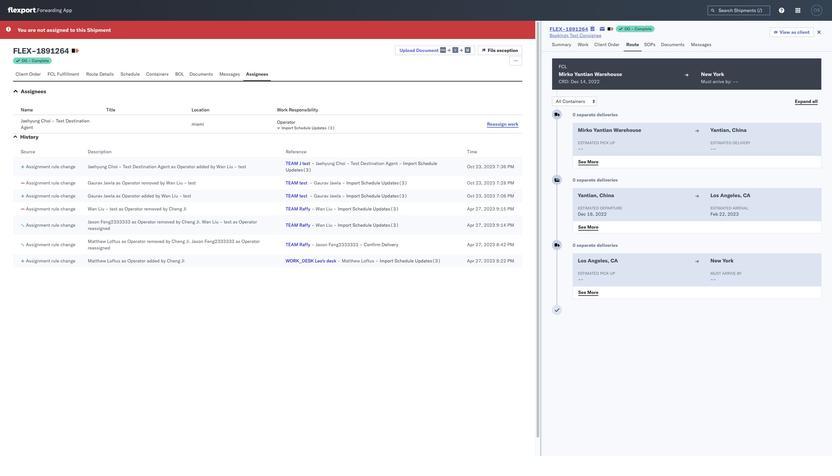 Task type: vqa. For each thing, say whether or not it's contained in the screenshot.


Task type: describe. For each thing, give the bounding box(es) containing it.
matthew for matthew loftus as operator removed by cheng ji. jason feng2333333 as operator reassigned
[[88, 239, 106, 245]]

assignment rule change for jaehyung choi - test destination agent as operator added by wan liu - test
[[26, 164, 75, 170]]

import inside import schedule updates(3)
[[403, 161, 417, 167]]

flex-1891264
[[550, 26, 589, 32]]

view
[[780, 29, 791, 35]]

all
[[813, 98, 818, 104]]

client order for the top client order button
[[595, 42, 620, 47]]

assignment rule change for jason feng2333333 as operator removed by cheng ji. wan liu - test as operator reassigned
[[26, 222, 75, 228]]

0 vertical spatial warehouse
[[595, 71, 623, 77]]

responsibility
[[289, 107, 318, 113]]

0 horizontal spatial yantian, china
[[578, 192, 614, 199]]

jaehyung for jaehyung choi - test destination agent
[[21, 118, 40, 124]]

estimated pick up -- for by
[[578, 271, 615, 283]]

route for route
[[627, 42, 639, 47]]

cheng for matthew loftus as operator added by cheng ji
[[167, 258, 180, 264]]

see more button for los
[[575, 288, 603, 298]]

document
[[416, 47, 439, 53]]

0 vertical spatial los angeles, ca
[[711, 192, 751, 199]]

assignment for jaehyung choi - test destination agent as operator added by wan liu - test
[[26, 164, 50, 170]]

you
[[18, 27, 27, 33]]

this
[[76, 27, 86, 33]]

pm for apr 27, 2023 9:15 pm
[[508, 206, 514, 212]]

0 vertical spatial dec
[[571, 79, 579, 85]]

client
[[798, 29, 810, 35]]

work
[[508, 121, 519, 127]]

order for leftmost client order button
[[29, 71, 41, 77]]

7:06
[[497, 193, 507, 199]]

1 horizontal spatial ca
[[743, 192, 751, 199]]

bookings test consignee link
[[550, 32, 602, 39]]

23, for oct 23, 2023 7:36 pm
[[476, 164, 483, 170]]

1 0 from the top
[[573, 112, 576, 118]]

27, for apr 27, 2023 8:22 pm
[[476, 258, 483, 264]]

crd:
[[559, 79, 570, 85]]

must arrive by: --
[[701, 79, 739, 85]]

route details
[[86, 71, 114, 77]]

1 horizontal spatial los
[[711, 192, 719, 199]]

(3)
[[328, 126, 335, 130]]

see more for yantian,
[[579, 224, 599, 230]]

name
[[21, 107, 33, 113]]

2 horizontal spatial choi
[[336, 161, 346, 167]]

by inside matthew loftus as operator removed by cheng ji. jason feng2333333 as operator reassigned
[[166, 239, 171, 245]]

schedule button
[[118, 68, 144, 81]]

change for wan liu - test as operator removed by cheng ji
[[60, 206, 75, 212]]

work button
[[576, 39, 592, 51]]

view as client button
[[770, 27, 814, 37]]

team for matthew loftus as operator removed by cheng ji. jason feng2333333 as operator reassigned
[[286, 242, 298, 248]]

sops
[[645, 42, 656, 47]]

0 horizontal spatial los
[[578, 258, 587, 264]]

0 vertical spatial ji
[[183, 206, 186, 212]]

0 horizontal spatial los angeles, ca
[[578, 258, 618, 264]]

assignees inside button
[[246, 71, 268, 77]]

1 vertical spatial yantian,
[[578, 192, 599, 199]]

reassigned inside jason feng2333333 as operator removed by cheng ji. wan liu - test as operator reassigned
[[88, 226, 110, 232]]

containers
[[146, 71, 169, 77]]

updates(3) inside import schedule updates(3)
[[286, 167, 312, 173]]

new york for los angeles, ca
[[711, 258, 734, 264]]

1 vertical spatial yantian
[[594, 127, 613, 133]]

location
[[192, 107, 210, 113]]

2023 for apr 27, 2023 8:42 pm
[[484, 242, 495, 248]]

pm for apr 27, 2023 8:42 pm
[[508, 242, 514, 248]]

work_desk leo's desk - matthew loftus - import schedule updates(3)
[[286, 258, 441, 264]]

import inside button
[[282, 126, 293, 130]]

team j test - jaehyung choi - test destination agent -
[[286, 161, 402, 167]]

22,
[[720, 211, 727, 217]]

flex-1891264 link
[[550, 26, 589, 32]]

2 horizontal spatial destination
[[361, 161, 385, 167]]

bookings
[[550, 33, 569, 38]]

gaurav jawla as operator added by wan liu - test
[[88, 193, 191, 199]]

flexport. image
[[8, 7, 37, 14]]

16,
[[588, 211, 595, 217]]

york for warehouse
[[714, 71, 725, 77]]

updates
[[312, 126, 327, 130]]

assignment rule change for wan liu - test as operator removed by cheng ji
[[26, 206, 75, 212]]

import schedule updates                (3)
[[282, 126, 335, 130]]

2 horizontal spatial feng2333333
[[329, 242, 359, 248]]

apr for apr 27, 2023 9:15 pm
[[467, 206, 475, 212]]

ji. for wan
[[196, 219, 201, 225]]

reassign work button
[[483, 119, 523, 129]]

test inside jason feng2333333 as operator removed by cheng ji. wan liu - test as operator reassigned
[[224, 219, 232, 225]]

0 horizontal spatial assignees button
[[21, 88, 46, 95]]

up for by
[[610, 271, 615, 276]]

crd: dec 14, 2022
[[559, 79, 600, 85]]

pick for by
[[600, 271, 609, 276]]

0 vertical spatial mirko
[[559, 71, 573, 77]]

delivery
[[733, 140, 751, 145]]

oct 23, 2023 7:06 pm
[[467, 193, 515, 199]]

flex-
[[550, 26, 566, 32]]

0 vertical spatial assignees button
[[244, 68, 271, 81]]

file exception
[[488, 47, 518, 53]]

2023 for apr 27, 2023 8:22 pm
[[484, 258, 495, 264]]

assigned
[[47, 27, 69, 33]]

ji. for jason
[[186, 239, 191, 245]]

cheng for jason feng2333333 as operator removed by cheng ji. wan liu - test as operator reassigned
[[182, 219, 195, 225]]

0 vertical spatial dg - complete
[[625, 26, 652, 31]]

0 horizontal spatial client order button
[[13, 68, 45, 81]]

schedule inside import schedule updates(3)
[[418, 161, 437, 167]]

import schedule updates                (3) button
[[277, 126, 475, 131]]

1 vertical spatial ji
[[182, 258, 185, 264]]

os button
[[810, 3, 825, 18]]

route button
[[624, 39, 642, 51]]

summary button
[[550, 39, 576, 51]]

client order for leftmost client order button
[[16, 71, 41, 77]]

jason feng2333333 as operator removed by cheng ji. wan liu - test as operator reassigned
[[88, 219, 257, 232]]

0 separate deliveries for angeles,
[[573, 243, 618, 248]]

history
[[20, 134, 38, 140]]

summary
[[552, 42, 572, 47]]

- inside the jaehyung choi - test destination agent
[[52, 118, 55, 124]]

1 horizontal spatial angeles,
[[721, 192, 742, 199]]

feb
[[711, 211, 719, 217]]

documents for the bottommost documents button
[[190, 71, 213, 77]]

arrive for by
[[723, 271, 736, 276]]

view as client
[[780, 29, 810, 35]]

file
[[488, 47, 496, 53]]

1 vertical spatial mirko yantian warehouse
[[578, 127, 642, 133]]

1 vertical spatial messages button
[[217, 68, 244, 81]]

23, for oct 23, 2023 7:06 pm
[[476, 193, 483, 199]]

estimated inside the estimated delivery --
[[711, 140, 732, 145]]

0 vertical spatial yantian
[[575, 71, 593, 77]]

feng2333333 inside jason feng2333333 as operator removed by cheng ji. wan liu - test as operator reassigned
[[101, 219, 131, 225]]

1 vertical spatial angeles,
[[588, 258, 610, 264]]

details
[[99, 71, 114, 77]]

messages for the bottommost messages button
[[220, 71, 240, 77]]

0 vertical spatial client order button
[[592, 39, 624, 51]]

0 vertical spatial china
[[732, 127, 747, 133]]

apr 27, 2023 8:22 pm
[[467, 258, 514, 264]]

pm for apr 27, 2023 9:14 pm
[[508, 222, 514, 228]]

oct 23, 2023 7:36 pm
[[467, 164, 515, 170]]

estimated for by
[[578, 271, 599, 276]]

pick for -
[[600, 140, 609, 145]]

removed for loftus
[[147, 239, 164, 245]]

expand all
[[795, 98, 818, 104]]

pm for oct 23, 2023 7:06 pm
[[508, 193, 515, 199]]

rule for matthew loftus as operator added by cheng ji
[[51, 258, 59, 264]]

app
[[63, 7, 72, 13]]

1 vertical spatial warehouse
[[614, 127, 642, 133]]

jason inside jason feng2333333 as operator removed by cheng ji. wan liu - test as operator reassigned
[[88, 219, 99, 225]]

0 horizontal spatial complete
[[32, 58, 49, 63]]

estimated pick up -- for -
[[578, 140, 615, 152]]

flex
[[13, 46, 32, 56]]

upload
[[400, 47, 415, 53]]

removed down gaurav jawla as operator added by wan liu - test
[[144, 206, 162, 212]]

estimated inside estimated arrival feb 22, 2023
[[711, 206, 732, 211]]

work responsibility
[[277, 107, 318, 113]]

desk
[[327, 258, 337, 264]]

bol button
[[173, 68, 187, 81]]

upload document button
[[395, 46, 475, 55]]

team test - gaurav jawla - import schedule updates(3) for oct 23, 2023 7:06 pm
[[286, 193, 408, 199]]

1 horizontal spatial messages button
[[689, 39, 715, 51]]

apr 27, 2023 9:14 pm
[[467, 222, 514, 228]]

you are not assigned to this shipment
[[18, 27, 111, 33]]

forwarding
[[37, 7, 62, 13]]

0 horizontal spatial 1891264
[[36, 46, 69, 56]]

1 vertical spatial ca
[[611, 258, 618, 264]]

apr 27, 2023 8:42 pm
[[467, 242, 514, 248]]

1 vertical spatial dg - complete
[[22, 58, 49, 63]]

rule for gaurav jawla as operator removed by wan liu - test
[[51, 180, 59, 186]]

2 horizontal spatial jaehyung
[[316, 161, 335, 167]]

1 more from the top
[[588, 159, 599, 165]]

1 vertical spatial documents button
[[187, 68, 217, 81]]

cheng up jason feng2333333 as operator removed by cheng ji. wan liu - test as operator reassigned
[[169, 206, 182, 212]]

0 vertical spatial mirko yantian warehouse
[[559, 71, 623, 77]]

bookings test consignee
[[550, 33, 602, 38]]

0 vertical spatial 2022
[[589, 79, 600, 85]]

york for ca
[[723, 258, 734, 264]]

client for leftmost client order button
[[16, 71, 28, 77]]

0 vertical spatial 1891264
[[566, 26, 589, 32]]

1 vertical spatial china
[[600, 192, 614, 199]]

jaehyung choi - test destination agent
[[21, 118, 90, 130]]

description
[[88, 149, 112, 155]]

9:14
[[497, 222, 506, 228]]

reassigned inside matthew loftus as operator removed by cheng ji. jason feng2333333 as operator reassigned
[[88, 245, 110, 251]]

27, for apr 27, 2023 9:14 pm
[[476, 222, 483, 228]]

2023 for apr 27, 2023 9:15 pm
[[484, 206, 495, 212]]

separate for yantian,
[[577, 177, 596, 183]]

0 horizontal spatial dg
[[22, 58, 27, 63]]

fcl fulfillment
[[48, 71, 79, 77]]

0 vertical spatial yantian, china
[[711, 127, 747, 133]]

apr 27, 2023 9:15 pm
[[467, 206, 514, 212]]

containers button
[[144, 68, 173, 81]]

work_desk
[[286, 258, 314, 264]]

team for jason feng2333333 as operator removed by cheng ji. wan liu - test as operator reassigned
[[286, 222, 298, 228]]

0 for yantian, china
[[573, 177, 576, 183]]

team for gaurav jawla as operator added by wan liu - test
[[286, 193, 298, 199]]

removed for feng2333333
[[157, 219, 175, 225]]

raffy for operator
[[300, 242, 310, 248]]

1 0 separate deliveries from the top
[[573, 112, 618, 118]]

arrive for by:
[[713, 79, 725, 85]]

rule for jaehyung choi - test destination agent as operator added by wan liu - test
[[51, 164, 59, 170]]

reference
[[286, 149, 307, 155]]

must for must arrive by: --
[[701, 79, 712, 85]]

schedule inside 'button'
[[121, 71, 140, 77]]

27, for apr 27, 2023 9:15 pm
[[476, 206, 483, 212]]

cheng for matthew loftus as operator removed by cheng ji. jason feng2333333 as operator reassigned
[[172, 239, 185, 245]]

team raffy - jason feng2333333 - confirm delivery
[[286, 242, 399, 248]]

team raffy - wan liu - import schedule updates(3) for apr 27, 2023 9:15 pm
[[286, 206, 399, 212]]

work for work
[[578, 42, 589, 47]]

oct for oct 23, 2023 7:36 pm
[[467, 164, 475, 170]]

assignment for wan liu - test as operator removed by cheng ji
[[26, 206, 50, 212]]

miami
[[192, 121, 204, 127]]

oct 23, 2023 7:28 pm
[[467, 180, 515, 186]]

2 horizontal spatial jason
[[316, 242, 328, 248]]

0 for los angeles, ca
[[573, 243, 576, 248]]



Task type: locate. For each thing, give the bounding box(es) containing it.
2023 down arrival
[[728, 211, 739, 217]]

documents for the top documents button
[[661, 42, 685, 47]]

expand all button
[[791, 97, 822, 106]]

1 vertical spatial up
[[610, 271, 615, 276]]

2 vertical spatial see
[[579, 290, 587, 295]]

2 change from the top
[[60, 180, 75, 186]]

test inside the jaehyung choi - test destination agent
[[56, 118, 64, 124]]

5 assignment from the top
[[26, 222, 50, 228]]

6 assignment rule change from the top
[[26, 242, 75, 248]]

1 vertical spatial see
[[579, 224, 587, 230]]

change for matthew loftus as operator added by cheng ji
[[60, 258, 75, 264]]

complete up sops
[[635, 26, 652, 31]]

1 reassigned from the top
[[88, 226, 110, 232]]

0 horizontal spatial ca
[[611, 258, 618, 264]]

warehouse
[[595, 71, 623, 77], [614, 127, 642, 133]]

3 change from the top
[[60, 193, 75, 199]]

27, down oct 23, 2023 7:06 pm at the top right
[[476, 206, 483, 212]]

documents right sops button
[[661, 42, 685, 47]]

cheng down jason feng2333333 as operator removed by cheng ji. wan liu - test as operator reassigned
[[172, 239, 185, 245]]

are
[[28, 27, 36, 33]]

1 horizontal spatial agent
[[158, 164, 170, 170]]

4 27, from the top
[[476, 258, 483, 264]]

apr down apr 27, 2023 8:42 pm
[[467, 258, 475, 264]]

route inside 'button'
[[627, 42, 639, 47]]

-
[[632, 26, 634, 31], [32, 46, 36, 56], [28, 58, 31, 63], [733, 79, 736, 85], [736, 79, 739, 85], [52, 118, 55, 124], [578, 146, 581, 152], [581, 146, 584, 152], [711, 146, 714, 152], [714, 146, 716, 152], [312, 161, 315, 167], [347, 161, 350, 167], [399, 161, 402, 167], [119, 164, 122, 170], [234, 164, 237, 170], [184, 180, 187, 186], [310, 180, 313, 186], [342, 180, 345, 186], [179, 193, 182, 199], [310, 193, 313, 199], [342, 193, 345, 199], [106, 206, 108, 212], [312, 206, 315, 212], [334, 206, 337, 212], [220, 219, 223, 225], [312, 222, 315, 228], [334, 222, 337, 228], [312, 242, 315, 248], [360, 242, 363, 248], [338, 258, 341, 264], [376, 258, 379, 264], [578, 277, 581, 283], [581, 277, 584, 283], [711, 277, 714, 283], [714, 277, 716, 283]]

client for the top client order button
[[595, 42, 607, 47]]

york up must arrive by --
[[723, 258, 734, 264]]

see for yantian,
[[579, 224, 587, 230]]

new for los angeles, ca
[[711, 258, 722, 264]]

27, down apr 27, 2023 8:42 pm
[[476, 258, 483, 264]]

matthew inside matthew loftus as operator removed by cheng ji. jason feng2333333 as operator reassigned
[[88, 239, 106, 245]]

1 horizontal spatial los angeles, ca
[[711, 192, 751, 199]]

3 0 separate deliveries from the top
[[573, 243, 618, 248]]

1 horizontal spatial messages
[[691, 42, 712, 47]]

23, up apr 27, 2023 9:15 pm on the top right of page
[[476, 193, 483, 199]]

1 raffy from the top
[[300, 206, 310, 212]]

1 oct from the top
[[467, 164, 475, 170]]

2 pick from the top
[[600, 271, 609, 276]]

0 horizontal spatial jaehyung
[[21, 118, 40, 124]]

estimated
[[578, 140, 599, 145], [711, 140, 732, 145], [578, 206, 599, 211], [711, 206, 732, 211], [578, 271, 599, 276]]

change for jaehyung choi - test destination agent as operator added by wan liu - test
[[60, 164, 75, 170]]

change for jason feng2333333 as operator removed by cheng ji. wan liu - test as operator reassigned
[[60, 222, 75, 228]]

fcl for fcl fulfillment
[[48, 71, 56, 77]]

dg - complete up the route 'button' on the top
[[625, 26, 652, 31]]

0 horizontal spatial ji.
[[186, 239, 191, 245]]

change
[[60, 164, 75, 170], [60, 180, 75, 186], [60, 193, 75, 199], [60, 206, 75, 212], [60, 222, 75, 228], [60, 242, 75, 248], [60, 258, 75, 264]]

1 up from the top
[[610, 140, 615, 145]]

history button
[[20, 134, 38, 140]]

reassign work
[[487, 121, 519, 127]]

client down the consignee
[[595, 42, 607, 47]]

1 vertical spatial team raffy - wan liu - import schedule updates(3)
[[286, 222, 399, 228]]

new for mirko yantian warehouse
[[701, 71, 712, 77]]

apr down apr 27, 2023 9:15 pm on the top right of page
[[467, 222, 475, 228]]

0 vertical spatial angeles,
[[721, 192, 742, 199]]

4 assignment rule change from the top
[[26, 206, 75, 212]]

2023 left 8:22
[[484, 258, 495, 264]]

rule for matthew loftus as operator removed by cheng ji. jason feng2333333 as operator reassigned
[[51, 242, 59, 248]]

removed
[[141, 180, 159, 186], [144, 206, 162, 212], [157, 219, 175, 225], [147, 239, 164, 245]]

1 horizontal spatial dg
[[625, 26, 631, 31]]

new york
[[701, 71, 725, 77], [711, 258, 734, 264]]

2023 left 7:06
[[484, 193, 495, 199]]

1 vertical spatial separate
[[577, 177, 596, 183]]

2 apr from the top
[[467, 222, 475, 228]]

pm
[[508, 164, 515, 170], [508, 180, 515, 186], [508, 193, 515, 199], [508, 206, 514, 212], [508, 222, 514, 228], [508, 242, 514, 248], [508, 258, 514, 264]]

assignment for matthew loftus as operator removed by cheng ji. jason feng2333333 as operator reassigned
[[26, 242, 50, 248]]

ji. inside matthew loftus as operator removed by cheng ji. jason feng2333333 as operator reassigned
[[186, 239, 191, 245]]

separate for los
[[577, 243, 596, 248]]

1 horizontal spatial mirko
[[578, 127, 593, 133]]

1 horizontal spatial client
[[595, 42, 607, 47]]

3 27, from the top
[[476, 242, 483, 248]]

3 oct from the top
[[467, 193, 475, 199]]

matthew loftus as operator added by cheng ji
[[88, 258, 185, 264]]

yantian, china
[[711, 127, 747, 133], [578, 192, 614, 199]]

2 more from the top
[[588, 224, 599, 230]]

documents right bol button
[[190, 71, 213, 77]]

2 0 from the top
[[573, 177, 576, 183]]

0 vertical spatial see
[[579, 159, 587, 165]]

source
[[21, 149, 35, 155]]

2023 left 9:15
[[484, 206, 495, 212]]

2 team raffy - wan liu - import schedule updates(3) from the top
[[286, 222, 399, 228]]

forwarding app link
[[8, 7, 72, 14]]

updates(3) for oct 23, 2023 7:28 pm
[[382, 180, 408, 186]]

agent for jaehyung choi - test destination agent as operator added by wan liu - test
[[158, 164, 170, 170]]

see more
[[579, 159, 599, 165], [579, 224, 599, 230], [579, 290, 599, 295]]

upload document
[[400, 47, 439, 53]]

assignment rule change for matthew loftus as operator removed by cheng ji. jason feng2333333 as operator reassigned
[[26, 242, 75, 248]]

jaehyung choi - test destination agent as operator added by wan liu - test
[[88, 164, 246, 170]]

see more button for yantian,
[[575, 222, 603, 232]]

to
[[70, 27, 75, 33]]

1 horizontal spatial documents button
[[659, 39, 689, 51]]

pm right the "8:42"
[[508, 242, 514, 248]]

3 raffy from the top
[[300, 242, 310, 248]]

ji. inside jason feng2333333 as operator removed by cheng ji. wan liu - test as operator reassigned
[[196, 219, 201, 225]]

2 see more button from the top
[[575, 222, 603, 232]]

1891264 up bookings test consignee
[[566, 26, 589, 32]]

2023 for oct 23, 2023 7:06 pm
[[484, 193, 495, 199]]

yantian, china up estimated departure dec 16, 2022
[[578, 192, 614, 199]]

0 horizontal spatial destination
[[66, 118, 90, 124]]

new
[[701, 71, 712, 77], [711, 258, 722, 264]]

client order button down flex
[[13, 68, 45, 81]]

exception
[[497, 47, 518, 53]]

1 see more button from the top
[[575, 157, 603, 167]]

change for gaurav jawla as operator added by wan liu - test
[[60, 193, 75, 199]]

yantian, up 16,
[[578, 192, 599, 199]]

rule for jason feng2333333 as operator removed by cheng ji. wan liu - test as operator reassigned
[[51, 222, 59, 228]]

2 vertical spatial 23,
[[476, 193, 483, 199]]

0 horizontal spatial client order
[[16, 71, 41, 77]]

jaehyung inside the jaehyung choi - test destination agent
[[21, 118, 40, 124]]

dec left 14,
[[571, 79, 579, 85]]

1 vertical spatial dec
[[578, 211, 586, 217]]

jason inside matthew loftus as operator removed by cheng ji. jason feng2333333 as operator reassigned
[[192, 239, 203, 245]]

must inside must arrive by --
[[711, 271, 722, 276]]

2023 for oct 23, 2023 7:28 pm
[[484, 180, 495, 186]]

0 vertical spatial 0 separate deliveries
[[573, 112, 618, 118]]

confirm
[[364, 242, 381, 248]]

liu
[[227, 164, 233, 170], [177, 180, 183, 186], [172, 193, 178, 199], [98, 206, 104, 212], [326, 206, 333, 212], [212, 219, 219, 225], [326, 222, 333, 228]]

new up must arrive by --
[[711, 258, 722, 264]]

1 vertical spatial reassigned
[[88, 245, 110, 251]]

pm right 7:06
[[508, 193, 515, 199]]

cheng inside matthew loftus as operator removed by cheng ji. jason feng2333333 as operator reassigned
[[172, 239, 185, 245]]

2023 left 7:28
[[484, 180, 495, 186]]

2 raffy from the top
[[300, 222, 310, 228]]

test
[[570, 33, 579, 38], [56, 118, 64, 124], [351, 161, 360, 167], [123, 164, 131, 170]]

feng2333333 inside matthew loftus as operator removed by cheng ji. jason feng2333333 as operator reassigned
[[205, 239, 235, 245]]

2023 left 7:36
[[484, 164, 495, 170]]

1 vertical spatial 1891264
[[36, 46, 69, 56]]

documents button right bol
[[187, 68, 217, 81]]

see more for los
[[579, 290, 599, 295]]

removed up gaurav jawla as operator added by wan liu - test
[[141, 180, 159, 186]]

1 see more from the top
[[579, 159, 599, 165]]

see for los
[[579, 290, 587, 295]]

documents button
[[659, 39, 689, 51], [187, 68, 217, 81]]

dec left 16,
[[578, 211, 586, 217]]

1 vertical spatial oct
[[467, 180, 475, 186]]

new york up must arrive by: --
[[701, 71, 725, 77]]

china up delivery at the right top
[[732, 127, 747, 133]]

new york up must arrive by --
[[711, 258, 734, 264]]

forwarding app
[[37, 7, 72, 13]]

0 horizontal spatial feng2333333
[[101, 219, 131, 225]]

2 see from the top
[[579, 224, 587, 230]]

york up must arrive by: --
[[714, 71, 725, 77]]

1 vertical spatial 0
[[573, 177, 576, 183]]

23, for oct 23, 2023 7:28 pm
[[476, 180, 483, 186]]

0 vertical spatial arrive
[[713, 79, 725, 85]]

agent inside the jaehyung choi - test destination agent
[[21, 125, 33, 130]]

cheng up matthew loftus as operator removed by cheng ji. jason feng2333333 as operator reassigned on the bottom left of page
[[182, 219, 195, 225]]

route left sops
[[627, 42, 639, 47]]

1 vertical spatial new
[[711, 258, 722, 264]]

2 deliveries from the top
[[597, 177, 618, 183]]

27, for apr 27, 2023 8:42 pm
[[476, 242, 483, 248]]

pm for oct 23, 2023 7:36 pm
[[508, 164, 515, 170]]

order
[[608, 42, 620, 47], [29, 71, 41, 77]]

choi for jaehyung choi - test destination agent
[[41, 118, 51, 124]]

dg down flex
[[22, 58, 27, 63]]

removed inside jason feng2333333 as operator removed by cheng ji. wan liu - test as operator reassigned
[[157, 219, 175, 225]]

destination
[[66, 118, 90, 124], [361, 161, 385, 167], [133, 164, 157, 170]]

estimated delivery --
[[711, 140, 751, 152]]

order left the route 'button' on the top
[[608, 42, 620, 47]]

1 horizontal spatial client order
[[595, 42, 620, 47]]

2 27, from the top
[[476, 222, 483, 228]]

estimated inside estimated departure dec 16, 2022
[[578, 206, 599, 211]]

1 vertical spatial assignees
[[21, 88, 46, 95]]

2 reassigned from the top
[[88, 245, 110, 251]]

client down flex
[[16, 71, 28, 77]]

reassigned
[[88, 226, 110, 232], [88, 245, 110, 251]]

oct
[[467, 164, 475, 170], [467, 180, 475, 186], [467, 193, 475, 199]]

loftus for matthew loftus as operator removed by cheng ji. jason feng2333333 as operator reassigned
[[107, 239, 120, 245]]

1 change from the top
[[60, 164, 75, 170]]

23, up oct 23, 2023 7:06 pm at the top right
[[476, 180, 483, 186]]

removed for jawla
[[141, 180, 159, 186]]

team for jaehyung choi - test destination agent as operator added by wan liu - test
[[286, 161, 298, 167]]

assignment for jason feng2333333 as operator removed by cheng ji. wan liu - test as operator reassigned
[[26, 222, 50, 228]]

order down flex - 1891264
[[29, 71, 41, 77]]

destination inside the jaehyung choi - test destination agent
[[66, 118, 90, 124]]

0 horizontal spatial yantian,
[[578, 192, 599, 199]]

mirko yantian warehouse
[[559, 71, 623, 77], [578, 127, 642, 133]]

apr up apr 27, 2023 8:22 pm
[[467, 242, 475, 248]]

0 horizontal spatial mirko
[[559, 71, 573, 77]]

0 horizontal spatial china
[[600, 192, 614, 199]]

7:28
[[497, 180, 507, 186]]

7:36
[[497, 164, 507, 170]]

4 assignment from the top
[[26, 206, 50, 212]]

0 vertical spatial deliveries
[[597, 112, 618, 118]]

client order down flex
[[16, 71, 41, 77]]

0 vertical spatial pick
[[600, 140, 609, 145]]

os
[[814, 8, 820, 13]]

1 vertical spatial documents
[[190, 71, 213, 77]]

0 horizontal spatial documents
[[190, 71, 213, 77]]

6 team from the top
[[286, 242, 298, 248]]

wan inside jason feng2333333 as operator removed by cheng ji. wan liu - test as operator reassigned
[[202, 219, 211, 225]]

complete
[[635, 26, 652, 31], [32, 58, 49, 63]]

3 assignment rule change from the top
[[26, 193, 75, 199]]

1 team raffy - wan liu - import schedule updates(3) from the top
[[286, 206, 399, 212]]

2022 inside estimated departure dec 16, 2022
[[596, 211, 607, 217]]

as
[[792, 29, 797, 35], [171, 164, 176, 170], [116, 180, 121, 186], [116, 193, 121, 199], [119, 206, 123, 212], [132, 219, 136, 225], [233, 219, 238, 225], [122, 239, 126, 245], [236, 239, 240, 245], [122, 258, 126, 264]]

2 0 separate deliveries from the top
[[573, 177, 618, 183]]

7 rule from the top
[[51, 258, 59, 264]]

1 vertical spatial arrive
[[723, 271, 736, 276]]

reassign
[[487, 121, 507, 127]]

3 more from the top
[[588, 290, 599, 295]]

deliveries for angeles,
[[597, 243, 618, 248]]

3 rule from the top
[[51, 193, 59, 199]]

matthew for matthew loftus as operator added by cheng ji
[[88, 258, 106, 264]]

4 rule from the top
[[51, 206, 59, 212]]

assignment rule change for matthew loftus as operator added by cheng ji
[[26, 258, 75, 264]]

departure
[[600, 206, 623, 211]]

2 team from the top
[[286, 180, 298, 186]]

1 vertical spatial more
[[588, 224, 599, 230]]

0 vertical spatial york
[[714, 71, 725, 77]]

1 vertical spatial dg
[[22, 58, 27, 63]]

1 horizontal spatial china
[[732, 127, 747, 133]]

2 vertical spatial raffy
[[300, 242, 310, 248]]

updates(3) for oct 23, 2023 7:06 pm
[[382, 193, 408, 199]]

import schedule updates(3)
[[286, 161, 437, 173]]

pm right 7:28
[[508, 180, 515, 186]]

1 assignment rule change from the top
[[26, 164, 75, 170]]

apr for apr 27, 2023 9:14 pm
[[467, 222, 475, 228]]

more for los
[[588, 290, 599, 295]]

fcl fulfillment button
[[45, 68, 84, 81]]

7 assignment rule change from the top
[[26, 258, 75, 264]]

2 assignment from the top
[[26, 180, 50, 186]]

2 separate from the top
[[577, 177, 596, 183]]

new up must arrive by: --
[[701, 71, 712, 77]]

1 vertical spatial 0 separate deliveries
[[573, 177, 618, 183]]

estimated for feb
[[578, 206, 599, 211]]

assignment rule change for gaurav jawla as operator added by wan liu - test
[[26, 193, 75, 199]]

consignee
[[580, 33, 602, 38]]

9:15
[[497, 206, 506, 212]]

fcl
[[559, 64, 567, 70], [48, 71, 56, 77]]

0 horizontal spatial messages button
[[217, 68, 244, 81]]

0 vertical spatial work
[[578, 42, 589, 47]]

0
[[573, 112, 576, 118], [573, 177, 576, 183], [573, 243, 576, 248]]

4 apr from the top
[[467, 258, 475, 264]]

0 vertical spatial ji.
[[196, 219, 201, 225]]

leo's
[[315, 258, 325, 264]]

1 separate from the top
[[577, 112, 596, 118]]

arrival
[[733, 206, 749, 211]]

0 vertical spatial 23,
[[476, 164, 483, 170]]

ca
[[743, 192, 751, 199], [611, 258, 618, 264]]

wan liu - test as operator removed by cheng ji
[[88, 206, 186, 212]]

work left responsibility
[[277, 107, 288, 113]]

0 vertical spatial must
[[701, 79, 712, 85]]

pm right 9:15
[[508, 206, 514, 212]]

jawla
[[104, 180, 115, 186], [330, 180, 341, 186], [104, 193, 115, 199], [330, 193, 341, 199]]

5 team from the top
[[286, 222, 298, 228]]

1 vertical spatial mirko
[[578, 127, 593, 133]]

1 vertical spatial see more button
[[575, 222, 603, 232]]

3 deliveries from the top
[[597, 243, 618, 248]]

1 vertical spatial pick
[[600, 271, 609, 276]]

change for gaurav jawla as operator removed by wan liu - test
[[60, 180, 75, 186]]

dg - complete down flex - 1891264
[[22, 58, 49, 63]]

1 horizontal spatial feng2333333
[[205, 239, 235, 245]]

raffy
[[300, 206, 310, 212], [300, 222, 310, 228], [300, 242, 310, 248]]

0 vertical spatial assignees
[[246, 71, 268, 77]]

6 assignment from the top
[[26, 242, 50, 248]]

2023 left the "8:42"
[[484, 242, 495, 248]]

4 team from the top
[[286, 206, 298, 212]]

0 horizontal spatial yantian
[[575, 71, 593, 77]]

removed down jason feng2333333 as operator removed by cheng ji. wan liu - test as operator reassigned
[[147, 239, 164, 245]]

2 assignment rule change from the top
[[26, 180, 75, 186]]

change for matthew loftus as operator removed by cheng ji. jason feng2333333 as operator reassigned
[[60, 242, 75, 248]]

1 see from the top
[[579, 159, 587, 165]]

documents button right sops
[[659, 39, 689, 51]]

jaehyung down description
[[88, 164, 107, 170]]

up
[[610, 140, 615, 145], [610, 271, 615, 276]]

0 vertical spatial yantian,
[[711, 127, 731, 133]]

arrive
[[713, 79, 725, 85], [723, 271, 736, 276]]

not
[[37, 27, 45, 33]]

8:42
[[497, 242, 506, 248]]

1 horizontal spatial ji.
[[196, 219, 201, 225]]

2023 for oct 23, 2023 7:36 pm
[[484, 164, 495, 170]]

3 see more from the top
[[579, 290, 599, 295]]

deliveries for china
[[597, 177, 618, 183]]

2 horizontal spatial agent
[[386, 161, 398, 167]]

2022 right 16,
[[596, 211, 607, 217]]

1 vertical spatial added
[[141, 193, 154, 199]]

choi inside the jaehyung choi - test destination agent
[[41, 118, 51, 124]]

complete down flex - 1891264
[[32, 58, 49, 63]]

ji down matthew loftus as operator removed by cheng ji. jason feng2333333 as operator reassigned on the bottom left of page
[[182, 258, 185, 264]]

assignment for gaurav jawla as operator added by wan liu - test
[[26, 193, 50, 199]]

flex - 1891264
[[13, 46, 69, 56]]

as inside 'button'
[[792, 29, 797, 35]]

3 assignment from the top
[[26, 193, 50, 199]]

loftus inside matthew loftus as operator removed by cheng ji. jason feng2333333 as operator reassigned
[[107, 239, 120, 245]]

1 vertical spatial fcl
[[48, 71, 56, 77]]

fcl inside button
[[48, 71, 56, 77]]

work down the consignee
[[578, 42, 589, 47]]

1 pick from the top
[[600, 140, 609, 145]]

0 horizontal spatial dg - complete
[[22, 58, 49, 63]]

raffy for test
[[300, 222, 310, 228]]

oct down time
[[467, 164, 475, 170]]

dec inside estimated departure dec 16, 2022
[[578, 211, 586, 217]]

1 team from the top
[[286, 161, 298, 167]]

0 vertical spatial see more
[[579, 159, 599, 165]]

0 horizontal spatial fcl
[[48, 71, 56, 77]]

rule for gaurav jawla as operator added by wan liu - test
[[51, 193, 59, 199]]

1 assignment from the top
[[26, 164, 50, 170]]

removed up matthew loftus as operator removed by cheng ji. jason feng2333333 as operator reassigned on the bottom left of page
[[157, 219, 175, 225]]

pm right 9:14
[[508, 222, 514, 228]]

2023 left 9:14
[[484, 222, 495, 228]]

1 horizontal spatial choi
[[108, 164, 118, 170]]

- inside jason feng2333333 as operator removed by cheng ji. wan liu - test as operator reassigned
[[220, 219, 223, 225]]

0 vertical spatial reassigned
[[88, 226, 110, 232]]

work for work responsibility
[[277, 107, 288, 113]]

oct up apr 27, 2023 9:15 pm on the top right of page
[[467, 193, 475, 199]]

client order button down the consignee
[[592, 39, 624, 51]]

1 horizontal spatial dg - complete
[[625, 26, 652, 31]]

matthew loftus as operator removed by cheng ji. jason feng2333333 as operator reassigned
[[88, 239, 260, 251]]

23, down time
[[476, 164, 483, 170]]

more for yantian,
[[588, 224, 599, 230]]

route left details at the left of page
[[86, 71, 98, 77]]

jaehyung for jaehyung choi - test destination agent as operator added by wan liu - test
[[88, 164, 107, 170]]

mirko
[[559, 71, 573, 77], [578, 127, 593, 133]]

1 vertical spatial estimated pick up --
[[578, 271, 615, 283]]

5 assignment rule change from the top
[[26, 222, 75, 228]]

schedule inside button
[[294, 126, 311, 130]]

route for route details
[[86, 71, 98, 77]]

3 0 from the top
[[573, 243, 576, 248]]

pm right 8:22
[[508, 258, 514, 264]]

client order down the consignee
[[595, 42, 620, 47]]

2 estimated pick up -- from the top
[[578, 271, 615, 283]]

5 change from the top
[[60, 222, 75, 228]]

2 vertical spatial see more button
[[575, 288, 603, 298]]

by:
[[726, 79, 732, 85]]

agent
[[21, 125, 33, 130], [386, 161, 398, 167], [158, 164, 170, 170]]

2 23, from the top
[[476, 180, 483, 186]]

2023 for apr 27, 2023 9:14 pm
[[484, 222, 495, 228]]

2 up from the top
[[610, 271, 615, 276]]

yantian, china up the estimated delivery -- on the top right
[[711, 127, 747, 133]]

jaehyung right "j"
[[316, 161, 335, 167]]

fcl left fulfillment
[[48, 71, 56, 77]]

arrive inside must arrive by --
[[723, 271, 736, 276]]

27, up apr 27, 2023 8:22 pm
[[476, 242, 483, 248]]

updates(3) for apr 27, 2023 9:14 pm
[[373, 222, 399, 228]]

messages for the right messages button
[[691, 42, 712, 47]]

2 vertical spatial oct
[[467, 193, 475, 199]]

2 vertical spatial 0 separate deliveries
[[573, 243, 618, 248]]

loftus for matthew loftus as operator added by cheng ji
[[107, 258, 120, 264]]

route inside route details "button"
[[86, 71, 98, 77]]

apr for apr 27, 2023 8:22 pm
[[467, 258, 475, 264]]

assignment rule change for gaurav jawla as operator removed by wan liu - test
[[26, 180, 75, 186]]

0 vertical spatial team raffy - wan liu - import schedule updates(3)
[[286, 206, 399, 212]]

client
[[595, 42, 607, 47], [16, 71, 28, 77]]

cheng down matthew loftus as operator removed by cheng ji. jason feng2333333 as operator reassigned on the bottom left of page
[[167, 258, 180, 264]]

0 horizontal spatial order
[[29, 71, 41, 77]]

2 see more from the top
[[579, 224, 599, 230]]

0 vertical spatial new
[[701, 71, 712, 77]]

deliveries
[[597, 112, 618, 118], [597, 177, 618, 183], [597, 243, 618, 248]]

0 vertical spatial added
[[196, 164, 209, 170]]

27,
[[476, 206, 483, 212], [476, 222, 483, 228], [476, 242, 483, 248], [476, 258, 483, 264]]

loftus
[[107, 239, 120, 245], [107, 258, 120, 264], [361, 258, 374, 264]]

8:22
[[497, 258, 506, 264]]

1891264 down assigned
[[36, 46, 69, 56]]

dg up the route 'button' on the top
[[625, 26, 631, 31]]

apr down oct 23, 2023 7:06 pm at the top right
[[467, 206, 475, 212]]

work inside work button
[[578, 42, 589, 47]]

2023 inside estimated arrival feb 22, 2023
[[728, 211, 739, 217]]

dg
[[625, 26, 631, 31], [22, 58, 27, 63]]

1 27, from the top
[[476, 206, 483, 212]]

2 oct from the top
[[467, 180, 475, 186]]

york
[[714, 71, 725, 77], [723, 258, 734, 264]]

3 apr from the top
[[467, 242, 475, 248]]

6 change from the top
[[60, 242, 75, 248]]

fulfillment
[[57, 71, 79, 77]]

agent for jaehyung choi - test destination agent
[[21, 125, 33, 130]]

ji up jason feng2333333 as operator removed by cheng ji. wan liu - test as operator reassigned
[[183, 206, 186, 212]]

1 vertical spatial new york
[[711, 258, 734, 264]]

china up departure on the right top
[[600, 192, 614, 199]]

fcl up crd:
[[559, 64, 567, 70]]

4 change from the top
[[60, 206, 75, 212]]

2 rule from the top
[[51, 180, 59, 186]]

1 vertical spatial team test - gaurav jawla - import schedule updates(3)
[[286, 193, 408, 199]]

7 assignment from the top
[[26, 258, 50, 264]]

estimated departure dec 16, 2022
[[578, 206, 623, 217]]

1 23, from the top
[[476, 164, 483, 170]]

liu inside jason feng2333333 as operator removed by cheng ji. wan liu - test as operator reassigned
[[212, 219, 219, 225]]

1 horizontal spatial yantian, china
[[711, 127, 747, 133]]

0 vertical spatial messages button
[[689, 39, 715, 51]]

rule for wan liu - test as operator removed by cheng ji
[[51, 206, 59, 212]]

1 apr from the top
[[467, 206, 475, 212]]

5 rule from the top
[[51, 222, 59, 228]]

0 separate deliveries for china
[[573, 177, 618, 183]]

assignees button
[[244, 68, 271, 81], [21, 88, 46, 95]]

1 rule from the top
[[51, 164, 59, 170]]

pm right 7:36
[[508, 164, 515, 170]]

7 change from the top
[[60, 258, 75, 264]]

time
[[467, 149, 477, 155]]

3 see more button from the top
[[575, 288, 603, 298]]

pm for apr 27, 2023 8:22 pm
[[508, 258, 514, 264]]

cheng inside jason feng2333333 as operator removed by cheng ji. wan liu - test as operator reassigned
[[182, 219, 195, 225]]

title
[[106, 107, 115, 113]]

3 separate from the top
[[577, 243, 596, 248]]

pm for oct 23, 2023 7:28 pm
[[508, 180, 515, 186]]

by inside must arrive by --
[[737, 271, 742, 276]]

3 23, from the top
[[476, 193, 483, 199]]

updates(3) for apr 27, 2023 9:15 pm
[[373, 206, 399, 212]]

1 horizontal spatial order
[[608, 42, 620, 47]]

oct for oct 23, 2023 7:06 pm
[[467, 193, 475, 199]]

yantian, up the estimated delivery -- on the top right
[[711, 127, 731, 133]]

1 estimated pick up -- from the top
[[578, 140, 615, 152]]

estimated pick up --
[[578, 140, 615, 152], [578, 271, 615, 283]]

0 vertical spatial documents button
[[659, 39, 689, 51]]

27, down apr 27, 2023 9:15 pm on the top right of page
[[476, 222, 483, 228]]

estimated for -
[[578, 140, 599, 145]]

3 see from the top
[[579, 290, 587, 295]]

1 horizontal spatial complete
[[635, 26, 652, 31]]

rule
[[51, 164, 59, 170], [51, 180, 59, 186], [51, 193, 59, 199], [51, 206, 59, 212], [51, 222, 59, 228], [51, 242, 59, 248], [51, 258, 59, 264]]

0 vertical spatial fcl
[[559, 64, 567, 70]]

1 team test - gaurav jawla - import schedule updates(3) from the top
[[286, 180, 408, 186]]

6 rule from the top
[[51, 242, 59, 248]]

fcl for fcl
[[559, 64, 567, 70]]

removed inside matthew loftus as operator removed by cheng ji. jason feng2333333 as operator reassigned
[[147, 239, 164, 245]]

0 vertical spatial dg
[[625, 26, 631, 31]]

3 team from the top
[[286, 193, 298, 199]]

by inside jason feng2333333 as operator removed by cheng ji. wan liu - test as operator reassigned
[[176, 219, 181, 225]]

jaehyung down name
[[21, 118, 40, 124]]

sops button
[[642, 39, 659, 51]]

2 team test - gaurav jawla - import schedule updates(3) from the top
[[286, 193, 408, 199]]

route details button
[[84, 68, 118, 81]]

1 deliveries from the top
[[597, 112, 618, 118]]

1 vertical spatial messages
[[220, 71, 240, 77]]

1 vertical spatial see more
[[579, 224, 599, 230]]

1 horizontal spatial jason
[[192, 239, 203, 245]]

oct up oct 23, 2023 7:06 pm at the top right
[[467, 180, 475, 186]]

2 vertical spatial deliveries
[[597, 243, 618, 248]]

1 vertical spatial client
[[16, 71, 28, 77]]

Search Shipments (/) text field
[[708, 6, 771, 15]]

2022 right 14,
[[589, 79, 600, 85]]

order for the top client order button
[[608, 42, 620, 47]]

added for cheng
[[147, 258, 160, 264]]

0 horizontal spatial choi
[[41, 118, 51, 124]]

by
[[211, 164, 215, 170], [160, 180, 165, 186], [155, 193, 160, 199], [163, 206, 168, 212], [176, 219, 181, 225], [166, 239, 171, 245], [161, 258, 166, 264], [737, 271, 742, 276]]

choi for jaehyung choi - test destination agent as operator added by wan liu - test
[[108, 164, 118, 170]]



